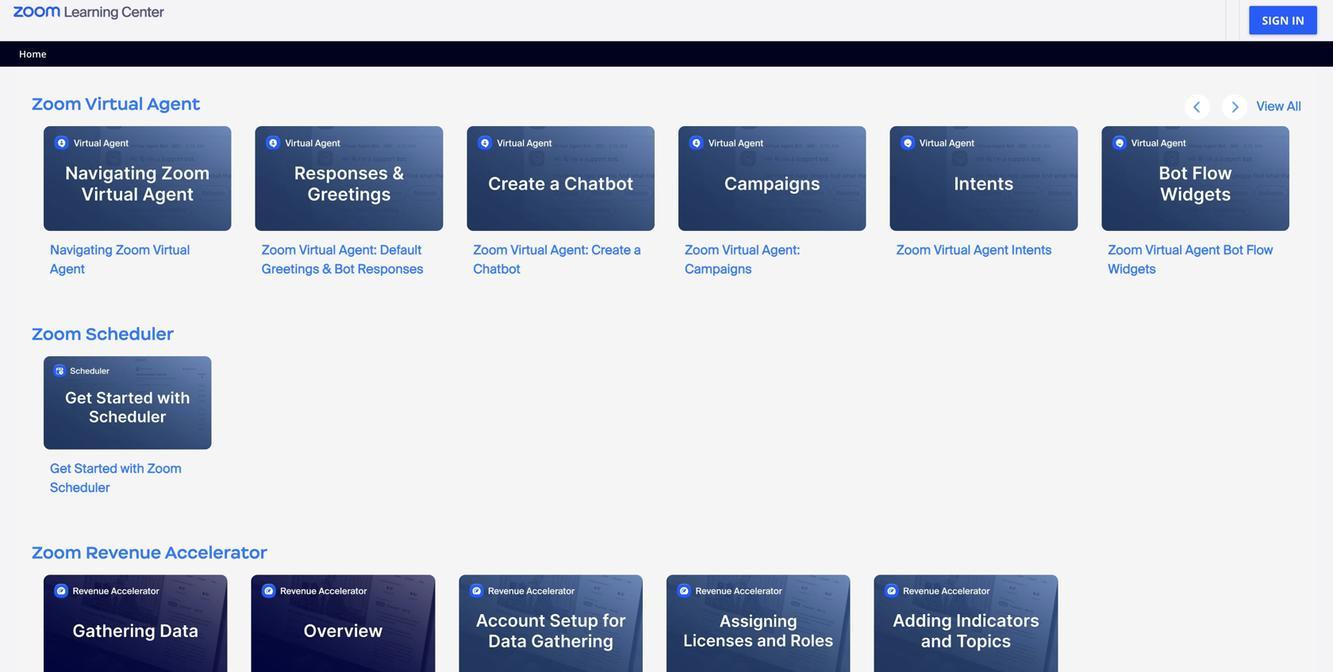 Task type: describe. For each thing, give the bounding box(es) containing it.
home link
[[19, 44, 47, 63]]

sign
[[1262, 12, 1289, 28]]

go to zoom learning center homepage image
[[13, 6, 164, 20]]

sign in
[[1262, 12, 1305, 28]]



Task type: locate. For each thing, give the bounding box(es) containing it.
home
[[19, 47, 47, 60]]

in
[[1292, 12, 1305, 28]]

sign in button
[[1249, 6, 1317, 35]]



